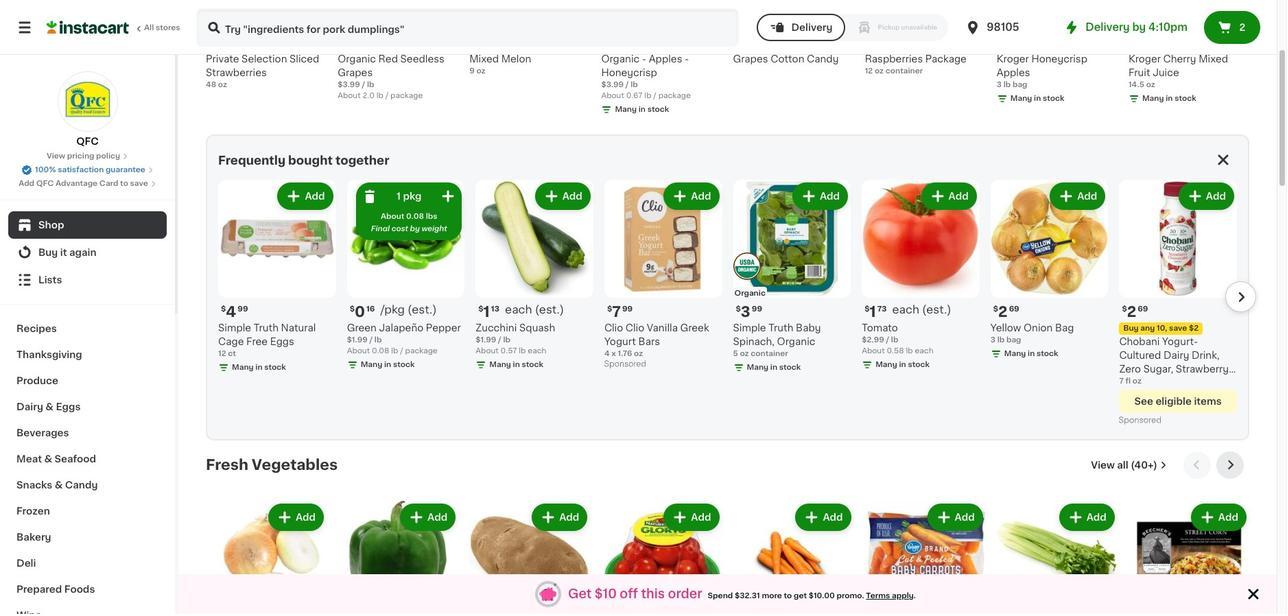 Task type: vqa. For each thing, say whether or not it's contained in the screenshot.
main
no



Task type: describe. For each thing, give the bounding box(es) containing it.
organic inside organic - apples - honeycrisp $3.99 / lb about 0.67 lb / package
[[601, 54, 640, 64]]

candy for grapes   cotton candy
[[807, 54, 839, 64]]

3 mixed melon 9 oz
[[470, 36, 531, 75]]

$ inside $ 4 99
[[221, 305, 226, 313]]

lb down green
[[375, 336, 382, 344]]

snacks
[[16, 480, 52, 490]]

(est.) for $2.99
[[922, 304, 951, 315]]

cage
[[218, 337, 244, 346]]

zucchini squash $1.99 / lb about 0.57 lb each
[[476, 323, 555, 355]]

lb right 2.0
[[377, 92, 384, 100]]

organic inside organic red seedless grapes $3.99 / lb about 2.0 lb / package
[[338, 54, 376, 64]]

terms
[[866, 592, 890, 599]]

delivery for delivery by 4:10pm
[[1086, 22, 1130, 32]]

bakery link
[[8, 524, 167, 550]]

lb up 0.57
[[503, 336, 511, 344]]

increment quantity of green jalapeño pepper image
[[440, 188, 456, 205]]

simple truth baby spinach, organic 5 oz container
[[733, 323, 821, 357]]

many down ct
[[232, 364, 254, 371]]

stock down zucchini squash $1.99 / lb about 0.57 lb each at the left of the page
[[522, 361, 544, 368]]

$ inside $ 3 99
[[736, 305, 741, 313]]

about inside organic - apples - honeycrisp $3.99 / lb about 0.67 lb / package
[[601, 92, 624, 100]]

to inside get $10 off this order spend $32.31 more to get $10.00 promo. terms apply .
[[784, 592, 792, 599]]

yellow
[[991, 323, 1021, 333]]

in down free
[[255, 364, 263, 371]]

apples for honeycrisp
[[649, 54, 682, 64]]

qfc logo image
[[57, 71, 118, 132]]

1 - from the left
[[642, 54, 646, 64]]

$3.99 inside organic - apples - honeycrisp $3.99 / lb about 0.67 lb / package
[[601, 81, 624, 89]]

3 inside kroger honeycrisp apples 3 lb bag
[[997, 81, 1002, 89]]

frozen
[[16, 506, 50, 516]]

stock down tomato $2.99 / lb about 0.58 lb each at the bottom of page
[[908, 361, 930, 368]]

again
[[69, 248, 97, 257]]

many down yellow onion bag 3 lb bag
[[1004, 350, 1026, 357]]

off
[[620, 588, 638, 600]]

green jalapeño pepper $1.99 / lb about 0.08 lb / package
[[347, 323, 461, 355]]

/ down green
[[369, 336, 373, 344]]

many down kroger honeycrisp apples 3 lb bag
[[1011, 95, 1032, 102]]

in down 0.58
[[899, 361, 906, 368]]

buy it again
[[38, 248, 97, 257]]

0 vertical spatial 9
[[214, 36, 224, 50]]

stores
[[156, 24, 180, 32]]

each right 73
[[892, 304, 919, 315]]

$ 2 69 for buy any 10, save $2
[[1122, 304, 1148, 319]]

satisfaction
[[58, 166, 104, 174]]

raspberries package 12 oz container
[[865, 54, 967, 75]]

many in stock down simple truth baby spinach, organic 5 oz container
[[747, 364, 801, 371]]

chobani
[[1119, 337, 1160, 346]]

many in stock down the 0.67
[[615, 106, 669, 113]]

fresh
[[206, 458, 248, 472]]

$ 1 73
[[865, 304, 887, 319]]

all
[[144, 24, 154, 32]]

about inside 'green jalapeño pepper $1.99 / lb about 0.08 lb / package'
[[347, 347, 370, 355]]

organic up $ 3 99
[[735, 289, 766, 297]]

0 horizontal spatial qfc
[[36, 180, 54, 187]]

simple truth natural cage free eggs 12 ct
[[218, 323, 316, 357]]

frequently
[[218, 155, 286, 166]]

about inside 'about 0.08 lbs final cost by weight'
[[381, 213, 404, 220]]

$ 0 16
[[350, 304, 375, 319]]

promo.
[[837, 592, 864, 599]]

/ right 2.0
[[385, 92, 389, 100]]

instacart logo image
[[47, 19, 129, 36]]

$3.99 inside organic red seedless grapes $3.99 / lb about 2.0 lb / package
[[338, 81, 360, 89]]

about inside tomato $2.99 / lb about 0.58 lb each
[[862, 347, 885, 355]]

juice
[[1153, 68, 1179, 78]]

lb inside kroger honeycrisp apples 3 lb bag
[[1004, 81, 1011, 89]]

item carousel region containing fresh vegetables
[[206, 451, 1250, 614]]

strawberries
[[206, 68, 267, 78]]

stock down 'green jalapeño pepper $1.99 / lb about 0.08 lb / package'
[[393, 361, 415, 368]]

free
[[246, 337, 268, 346]]

deli link
[[8, 550, 167, 576]]

99 for 8
[[884, 36, 895, 44]]

many down the 0.67
[[615, 106, 637, 113]]

sponsored badge image inside product group
[[604, 360, 646, 368]]

bought
[[288, 155, 333, 166]]

/pkg (est.) inside $2.69 per package (estimated) element
[[636, 35, 692, 46]]

get $10 off this order status
[[563, 587, 922, 601]]

99 for 4
[[238, 305, 248, 313]]

sliced
[[290, 54, 319, 64]]

(est.) for squash
[[535, 304, 564, 315]]

product group containing 0
[[347, 180, 465, 373]]

0.08 inside 'about 0.08 lbs final cost by weight'
[[406, 213, 424, 220]]

0 vertical spatial 4
[[226, 304, 236, 319]]

lb right the 0.67
[[645, 92, 652, 100]]

oz inside raspberries package 12 oz container
[[875, 67, 884, 75]]

each (est.) for zucchini
[[505, 304, 564, 315]]

many in stock down 0.58
[[876, 361, 930, 368]]

1 clio from the left
[[604, 323, 623, 333]]

shop
[[38, 220, 64, 230]]

$8.99 element
[[997, 34, 1118, 52]]

0 horizontal spatial to
[[120, 180, 128, 187]]

container inside simple truth baby spinach, organic 5 oz container
[[751, 350, 788, 357]]

7 98 /pkg (est.)
[[345, 35, 428, 50]]

0 vertical spatial qfc
[[76, 137, 99, 146]]

& for dairy
[[45, 402, 54, 412]]

many in stock down 0.57
[[489, 361, 544, 368]]

snacks & candy link
[[8, 472, 167, 498]]

fruit
[[1129, 68, 1150, 78]]

cherry
[[1164, 54, 1196, 64]]

fl
[[1126, 377, 1131, 385]]

prepared foods link
[[8, 576, 167, 602]]

many in stock down yellow onion bag 3 lb bag
[[1004, 350, 1059, 357]]

this
[[641, 588, 665, 600]]

item badge image
[[733, 253, 761, 280]]

lb up the 0.67
[[631, 81, 638, 89]]

stock down yellow onion bag 3 lb bag
[[1037, 350, 1059, 357]]

many in stock down juice
[[1142, 95, 1197, 102]]

oz inside simple truth baby spinach, organic 5 oz container
[[740, 350, 749, 357]]

/ right the 0.67
[[653, 92, 657, 100]]

10,
[[1157, 324, 1168, 332]]

product group containing 4
[[218, 180, 336, 376]]

/ down jalapeño
[[400, 347, 403, 355]]

squash
[[519, 323, 555, 333]]

$ 3 99
[[736, 304, 762, 319]]

many down the 14.5
[[1142, 95, 1164, 102]]

mixed inside 3 mixed melon 9 oz
[[470, 54, 499, 64]]

/pkg inside $0.16 per package (estimated) element
[[380, 304, 405, 315]]

each (est.) for tomato
[[892, 304, 951, 315]]

7 fl oz
[[1119, 377, 1142, 385]]

lb inside yellow onion bag 3 lb bag
[[997, 336, 1005, 344]]

(est.) for jalapeño
[[408, 304, 437, 315]]

0.67
[[626, 92, 643, 100]]

save inside item carousel region
[[1169, 324, 1187, 332]]

weight
[[422, 225, 447, 233]]

buy for buy it again
[[38, 248, 58, 257]]

view for view all (40+)
[[1091, 460, 1115, 470]]

/lb
[[768, 35, 783, 46]]

it
[[60, 248, 67, 257]]

lb up 2.0
[[367, 81, 374, 89]]

12 inside simple truth natural cage free eggs 12 ct
[[218, 350, 226, 357]]

$6.59 per pound element
[[733, 34, 854, 52]]

card
[[99, 180, 118, 187]]

6 inside 6 kroger cherry mixed fruit juice 14.5 oz
[[1136, 36, 1146, 50]]

product group containing 3
[[733, 180, 851, 376]]

container inside raspberries package 12 oz container
[[886, 67, 923, 75]]

zero
[[1119, 364, 1141, 374]]

yogurt
[[604, 337, 636, 346]]

many in stock down free
[[232, 364, 286, 371]]

$1.99 inside 'green jalapeño pepper $1.99 / lb about 0.08 lb / package'
[[347, 336, 368, 344]]

/pkg inside $2.69 per package (estimated) element
[[636, 35, 660, 46]]

cheesecake
[[1119, 378, 1179, 388]]

1 horizontal spatial grapes
[[733, 54, 768, 64]]

view for view pricing policy
[[47, 152, 65, 160]]

many down 0.57
[[489, 361, 511, 368]]

$ inside $ 8 99
[[868, 36, 873, 44]]

stock down simple truth baby spinach, organic 5 oz container
[[779, 364, 801, 371]]

each inside tomato $2.99 / lb about 0.58 lb each
[[915, 347, 934, 355]]

.
[[914, 592, 916, 599]]

ct
[[228, 350, 236, 357]]

organic - apples - honeycrisp $3.99 / lb about 0.67 lb / package
[[601, 54, 691, 100]]

jalapeño
[[379, 323, 424, 333]]

$ inside $ 1 13
[[478, 305, 483, 313]]

0 horizontal spatial save
[[130, 180, 148, 187]]

each right 13
[[505, 304, 532, 315]]

$10
[[595, 588, 617, 600]]

by inside 'delivery by 4:10pm' link
[[1132, 22, 1146, 32]]

99 for 7
[[622, 305, 633, 313]]

seedless
[[400, 54, 445, 64]]

thanksgiving
[[16, 350, 82, 360]]

98
[[356, 36, 366, 44]]

16
[[366, 305, 375, 313]]

section containing 4
[[199, 135, 1256, 440]]

$1.73 each (estimated) element
[[862, 303, 980, 321]]

close image
[[1245, 586, 1262, 602]]

13
[[491, 305, 500, 313]]

clio clio vanilla greek yogurt bars 4 x 1.76 oz
[[604, 323, 709, 357]]

fresh vegetables
[[206, 458, 338, 472]]

$1.13 each (estimated) element
[[476, 303, 593, 321]]

prepared foods
[[16, 585, 95, 594]]

in down simple truth baby spinach, organic 5 oz container
[[770, 364, 778, 371]]

pricing
[[67, 152, 94, 160]]

in down 'green jalapeño pepper $1.99 / lb about 0.08 lb / package'
[[384, 361, 391, 368]]

$ inside "$ 0 16"
[[350, 305, 355, 313]]

strawberry
[[1176, 364, 1229, 374]]

$10.00
[[809, 592, 835, 599]]

tomato $2.99 / lb about 0.58 lb each
[[862, 323, 934, 355]]

cultured
[[1119, 350, 1161, 360]]

about 0.08 lbs final cost by weight
[[371, 213, 447, 233]]

9 99
[[214, 36, 236, 50]]

in down yellow onion bag 3 lb bag
[[1028, 350, 1035, 357]]

$ 4 99
[[221, 304, 248, 319]]

many in stock down 'green jalapeño pepper $1.99 / lb about 0.08 lb / package'
[[361, 361, 415, 368]]

/pkg (est.) inside $0.16 per package (estimated) element
[[380, 304, 437, 315]]

see
[[1135, 396, 1153, 406]]

99 inside 9 99
[[225, 36, 236, 44]]

truth for 4
[[254, 323, 279, 333]]

any
[[1141, 324, 1155, 332]]

$ up 'yellow'
[[993, 305, 998, 313]]

3 inside yellow onion bag 3 lb bag
[[991, 336, 996, 344]]

cost
[[392, 225, 408, 233]]

0.57
[[501, 347, 517, 355]]

100% satisfaction guarantee button
[[21, 162, 154, 176]]

onion
[[1024, 323, 1053, 333]]

$ up chobani
[[1122, 305, 1127, 313]]

lb up 0.58
[[891, 336, 899, 344]]

$32.31
[[735, 592, 760, 599]]

73
[[877, 305, 887, 313]]

100%
[[35, 166, 56, 174]]

kroger inside 6 kroger cherry mixed fruit juice 14.5 oz
[[1129, 54, 1161, 64]]

many down 0.58
[[876, 361, 897, 368]]

oz right fl
[[1133, 377, 1142, 385]]

/ up 2.0
[[362, 81, 365, 89]]

grapes inside organic red seedless grapes $3.99 / lb about 2.0 lb / package
[[338, 68, 373, 78]]



Task type: locate. For each thing, give the bounding box(es) containing it.
4:10pm
[[1149, 22, 1188, 32]]

0 horizontal spatial simple
[[218, 323, 251, 333]]

0 horizontal spatial dairy
[[16, 402, 43, 412]]

about up cost
[[381, 213, 404, 220]]

0 horizontal spatial 6
[[741, 36, 751, 50]]

bag inside kroger honeycrisp apples 3 lb bag
[[1013, 81, 1028, 89]]

guarantee
[[106, 166, 145, 174]]

3 inside 3 mixed melon 9 oz
[[477, 36, 487, 50]]

1 horizontal spatial save
[[1169, 324, 1187, 332]]

organic
[[339, 21, 370, 28], [338, 54, 376, 64], [601, 54, 640, 64], [735, 289, 766, 297], [777, 337, 816, 346]]

save up yogurt-
[[1169, 324, 1187, 332]]

0 vertical spatial 12
[[865, 67, 873, 75]]

apples inside kroger honeycrisp apples 3 lb bag
[[997, 68, 1030, 78]]

/pkg (est.) up organic - apples - honeycrisp $3.99 / lb about 0.67 lb / package
[[636, 35, 692, 46]]

0 vertical spatial sponsored badge image
[[604, 360, 646, 368]]

1 vertical spatial to
[[784, 592, 792, 599]]

2 $ 2 69 from the left
[[1122, 304, 1148, 319]]

0 vertical spatial eggs
[[270, 337, 294, 346]]

1 horizontal spatial kroger
[[1129, 54, 1161, 64]]

foods
[[64, 585, 95, 594]]

99 up spinach,
[[752, 305, 762, 313]]

99 up private
[[225, 36, 236, 44]]

1 horizontal spatial 6
[[1136, 36, 1146, 50]]

pepper
[[426, 323, 461, 333]]

apples inside organic - apples - honeycrisp $3.99 / lb about 0.67 lb / package
[[649, 54, 682, 64]]

1 vertical spatial /pkg (est.)
[[380, 304, 437, 315]]

2 each (est.) from the left
[[892, 304, 951, 315]]

1 each (est.) from the left
[[505, 304, 564, 315]]

about left the 0.67
[[601, 92, 624, 100]]

pkg
[[403, 192, 422, 201]]

organic down the 98
[[338, 54, 376, 64]]

$ 8 99
[[868, 36, 895, 50]]

snacks & candy
[[16, 480, 98, 490]]

7 inside product group
[[612, 304, 621, 319]]

simple up spinach,
[[733, 323, 766, 333]]

1 horizontal spatial to
[[784, 592, 792, 599]]

grapes
[[733, 54, 768, 64], [338, 68, 373, 78]]

0.08 inside 'green jalapeño pepper $1.99 / lb about 0.08 lb / package'
[[372, 347, 389, 355]]

(40+)
[[1131, 460, 1158, 470]]

$ up raspberries
[[868, 36, 873, 44]]

1 truth from the left
[[254, 323, 279, 333]]

$ left 16
[[350, 305, 355, 313]]

$ 1 13
[[478, 304, 500, 319]]

$1.99 down green
[[347, 336, 368, 344]]

delivery button
[[757, 14, 845, 41]]

2 6 from the left
[[1136, 36, 1146, 50]]

view all (40+)
[[1091, 460, 1158, 470]]

/ up the 0.67
[[626, 81, 629, 89]]

each (est.) inside $1.73 each (estimated) element
[[892, 304, 951, 315]]

0 horizontal spatial 69
[[1009, 305, 1020, 313]]

lb
[[367, 81, 374, 89], [631, 81, 638, 89], [1004, 81, 1011, 89], [377, 92, 384, 100], [645, 92, 652, 100], [375, 336, 382, 344], [503, 336, 511, 344], [891, 336, 899, 344], [997, 336, 1005, 344], [391, 347, 398, 355], [519, 347, 526, 355], [906, 347, 913, 355]]

1 horizontal spatial 7
[[612, 304, 621, 319]]

sponsored badge image
[[604, 360, 646, 368], [1119, 417, 1161, 425]]

1 vertical spatial 12
[[218, 350, 226, 357]]

organic up the 98
[[339, 21, 370, 28]]

add button
[[279, 184, 332, 209], [536, 184, 589, 209], [665, 184, 718, 209], [794, 184, 847, 209], [923, 184, 976, 209], [1051, 184, 1104, 209], [1180, 184, 1233, 209], [270, 505, 323, 530], [401, 505, 454, 530], [533, 505, 586, 530], [665, 505, 718, 530], [797, 505, 850, 530], [929, 505, 982, 530], [1061, 505, 1114, 530], [1192, 505, 1245, 530]]

$7.98 per package (estimated) element
[[338, 34, 459, 52]]

truth inside simple truth baby spinach, organic 5 oz container
[[769, 323, 794, 333]]

1 horizontal spatial each (est.)
[[892, 304, 951, 315]]

1 vertical spatial dairy
[[16, 402, 43, 412]]

qfc
[[76, 137, 99, 146], [36, 180, 54, 187]]

/pkg up jalapeño
[[380, 304, 405, 315]]

view inside 'popup button'
[[1091, 460, 1115, 470]]

1 vertical spatial bag
[[1007, 336, 1021, 344]]

1 mixed from the left
[[470, 54, 499, 64]]

1 vertical spatial 4
[[604, 350, 610, 357]]

0 vertical spatial candy
[[807, 54, 839, 64]]

1 $1.99 from the left
[[347, 336, 368, 344]]

delivery for delivery
[[791, 23, 833, 32]]

99 right 8
[[884, 36, 895, 44]]

1 horizontal spatial clio
[[626, 323, 645, 333]]

view left all
[[1091, 460, 1115, 470]]

x
[[612, 350, 616, 357]]

save
[[130, 180, 148, 187], [1169, 324, 1187, 332]]

bag down 'yellow'
[[1007, 336, 1021, 344]]

/pkg
[[372, 35, 396, 46], [636, 35, 660, 46], [380, 304, 405, 315]]

3
[[477, 36, 487, 50], [997, 81, 1002, 89], [741, 304, 751, 319], [991, 336, 996, 344]]

1 $3.99 from the left
[[338, 81, 360, 89]]

mixed right cherry
[[1199, 54, 1228, 64]]

2 inside 2 button
[[1240, 23, 1246, 32]]

apples for lb
[[997, 68, 1030, 78]]

0 horizontal spatial view
[[47, 152, 65, 160]]

1 inside product group
[[397, 192, 401, 201]]

12 inside raspberries package 12 oz container
[[865, 67, 873, 75]]

1 vertical spatial sponsored badge image
[[1119, 417, 1161, 425]]

package right 2.0
[[391, 92, 423, 100]]

1 simple from the left
[[218, 323, 251, 333]]

4 inside clio clio vanilla greek yogurt bars 4 x 1.76 oz
[[604, 350, 610, 357]]

1 horizontal spatial 9
[[470, 67, 475, 75]]

(est.) inside $1.73 each (estimated) element
[[922, 304, 951, 315]]

0 vertical spatial save
[[130, 180, 148, 187]]

recipes link
[[8, 316, 167, 342]]

99 for 3
[[752, 305, 762, 313]]

2 kroger from the left
[[1129, 54, 1161, 64]]

0 vertical spatial 0.08
[[406, 213, 424, 220]]

0 horizontal spatial $3.99
[[338, 81, 360, 89]]

clio up bars
[[626, 323, 645, 333]]

0 horizontal spatial mixed
[[470, 54, 499, 64]]

oz down raspberries
[[875, 67, 884, 75]]

view pricing policy
[[47, 152, 120, 160]]

69 for buy any 10, save $2
[[1138, 305, 1148, 313]]

mixed inside 6 kroger cherry mixed fruit juice 14.5 oz
[[1199, 54, 1228, 64]]

0 horizontal spatial $1.99
[[347, 336, 368, 344]]

1 horizontal spatial apples
[[997, 68, 1030, 78]]

simple for 4
[[218, 323, 251, 333]]

oz right 48
[[218, 81, 227, 89]]

produce
[[16, 376, 58, 386]]

0 horizontal spatial container
[[751, 350, 788, 357]]

lb down jalapeño
[[391, 347, 398, 355]]

organic inside simple truth baby spinach, organic 5 oz container
[[777, 337, 816, 346]]

1 horizontal spatial container
[[886, 67, 923, 75]]

& for snacks
[[55, 480, 63, 490]]

beverages
[[16, 428, 69, 438]]

bag down $8.99 element
[[1013, 81, 1028, 89]]

0.08 down green
[[372, 347, 389, 355]]

many
[[1011, 95, 1032, 102], [1142, 95, 1164, 102], [615, 106, 637, 113], [1004, 350, 1026, 357], [361, 361, 382, 368], [489, 361, 511, 368], [876, 361, 897, 368], [232, 364, 254, 371], [747, 364, 769, 371]]

$
[[736, 36, 741, 44], [868, 36, 873, 44], [221, 305, 226, 313], [350, 305, 355, 313], [478, 305, 483, 313], [607, 305, 612, 313], [736, 305, 741, 313], [865, 305, 870, 313], [993, 305, 998, 313], [1122, 305, 1127, 313]]

oz inside 3 mixed melon 9 oz
[[477, 67, 486, 75]]

spinach,
[[733, 337, 775, 346]]

0 vertical spatial bag
[[1013, 81, 1028, 89]]

1 vertical spatial honeycrisp
[[601, 68, 657, 78]]

in down 0.57
[[513, 361, 520, 368]]

(est.) up tomato $2.99 / lb about 0.58 lb each at the bottom of page
[[922, 304, 951, 315]]

7 for oz
[[1119, 377, 1124, 385]]

simple inside simple truth baby spinach, organic 5 oz container
[[733, 323, 766, 333]]

$ left 13
[[478, 305, 483, 313]]

bag for yellow
[[1007, 336, 1021, 344]]

1 vertical spatial buy
[[1124, 324, 1139, 332]]

bag
[[1055, 323, 1074, 333]]

0.08 left the lbs
[[406, 213, 424, 220]]

0 horizontal spatial /pkg (est.)
[[380, 304, 437, 315]]

prepared
[[16, 585, 62, 594]]

produce link
[[8, 368, 167, 394]]

kroger honeycrisp apples 3 lb bag
[[997, 54, 1088, 89]]

lists
[[38, 275, 62, 285]]

(est.) up the seedless
[[399, 35, 428, 46]]

bakery
[[16, 532, 51, 542]]

bag inside yellow onion bag 3 lb bag
[[1007, 336, 1021, 344]]

eggs inside simple truth natural cage free eggs 12 ct
[[270, 337, 294, 346]]

/ inside zucchini squash $1.99 / lb about 0.57 lb each
[[498, 336, 501, 344]]

view up "100%"
[[47, 152, 65, 160]]

7 inside 7 98 /pkg (est.)
[[345, 36, 354, 50]]

lb right 0.57
[[519, 347, 526, 355]]

meat & seafood link
[[8, 446, 167, 472]]

package inside organic - apples - honeycrisp $3.99 / lb about 0.67 lb / package
[[658, 92, 691, 100]]

4 up cage
[[226, 304, 236, 319]]

7 for /pkg
[[345, 36, 354, 50]]

12 down raspberries
[[865, 67, 873, 75]]

1 horizontal spatial -
[[685, 54, 689, 64]]

99 up yogurt at the left of the page
[[622, 305, 633, 313]]

remove green jalapeño pepper image
[[362, 188, 378, 205]]

2 truth from the left
[[769, 323, 794, 333]]

view all (40+) button
[[1086, 451, 1173, 479]]

each
[[505, 304, 532, 315], [892, 304, 919, 315], [528, 347, 546, 355], [915, 347, 934, 355]]

oz inside 6 kroger cherry mixed fruit juice 14.5 oz
[[1146, 81, 1155, 89]]

many in stock down kroger honeycrisp apples 3 lb bag
[[1011, 95, 1065, 102]]

oz inside clio clio vanilla greek yogurt bars 4 x 1.76 oz
[[634, 350, 643, 357]]

container down raspberries
[[886, 67, 923, 75]]

$ inside $ 6 59 /lb
[[736, 36, 741, 44]]

1 vertical spatial candy
[[65, 480, 98, 490]]

0 vertical spatial to
[[120, 180, 128, 187]]

99 inside $ 4 99
[[238, 305, 248, 313]]

in down the 0.67
[[639, 106, 646, 113]]

product group containing 7
[[604, 180, 722, 372]]

0 horizontal spatial grapes
[[338, 68, 373, 78]]

0
[[355, 304, 365, 319]]

all
[[1117, 460, 1129, 470]]

1 horizontal spatial mixed
[[1199, 54, 1228, 64]]

container down spinach,
[[751, 350, 788, 357]]

$ inside $ 7 99
[[607, 305, 612, 313]]

truth inside simple truth natural cage free eggs 12 ct
[[254, 323, 279, 333]]

1 horizontal spatial $1.99
[[476, 336, 496, 344]]

6
[[741, 36, 751, 50], [1136, 36, 1146, 50]]

kroger down 98105 popup button
[[997, 54, 1029, 64]]

stock down juice
[[1175, 95, 1197, 102]]

$ inside $ 1 73
[[865, 305, 870, 313]]

99 inside $ 3 99
[[752, 305, 762, 313]]

2 - from the left
[[685, 54, 689, 64]]

section
[[199, 135, 1256, 440]]

thanksgiving link
[[8, 342, 167, 368]]

buy for buy any 10, save $2
[[1124, 324, 1139, 332]]

kroger inside kroger honeycrisp apples 3 lb bag
[[997, 54, 1029, 64]]

99 inside $ 8 99
[[884, 36, 895, 44]]

/pkg inside 7 98 /pkg (est.)
[[372, 35, 396, 46]]

1 vertical spatial grapes
[[338, 68, 373, 78]]

lb right 0.58
[[906, 347, 913, 355]]

0 horizontal spatial buy
[[38, 248, 58, 257]]

$ 7 99
[[607, 304, 633, 319]]

to
[[120, 180, 128, 187], [784, 592, 792, 599]]

package inside 'green jalapeño pepper $1.99 / lb about 0.08 lb / package'
[[405, 347, 438, 355]]

selection
[[242, 54, 287, 64]]

0 vertical spatial view
[[47, 152, 65, 160]]

0 horizontal spatial kroger
[[997, 54, 1029, 64]]

product group
[[218, 180, 336, 376], [347, 180, 465, 373], [476, 180, 593, 373], [604, 180, 722, 372], [733, 180, 851, 376], [862, 180, 980, 373], [991, 180, 1108, 362], [1119, 180, 1237, 428], [206, 501, 327, 614], [338, 501, 459, 614], [470, 501, 590, 614], [601, 501, 722, 614], [733, 501, 854, 614], [865, 501, 986, 614], [997, 501, 1118, 614], [1129, 501, 1250, 614]]

about inside organic red seedless grapes $3.99 / lb about 2.0 lb / package
[[338, 92, 361, 100]]

simple for 3
[[733, 323, 766, 333]]

1 horizontal spatial 12
[[865, 67, 873, 75]]

oz right 5
[[740, 350, 749, 357]]

(est.) inside 7 98 /pkg (est.)
[[399, 35, 428, 46]]

$0.16 per package (estimated) element
[[347, 303, 465, 321]]

oz down search "field"
[[477, 67, 486, 75]]

beverages link
[[8, 420, 167, 446]]

truth
[[254, 323, 279, 333], [769, 323, 794, 333]]

0 vertical spatial apples
[[649, 54, 682, 64]]

stock down kroger honeycrisp apples 3 lb bag
[[1043, 95, 1065, 102]]

1 vertical spatial container
[[751, 350, 788, 357]]

2 button
[[1204, 11, 1261, 44]]

item carousel region containing 4
[[199, 174, 1256, 434]]

1 horizontal spatial 69
[[1138, 305, 1148, 313]]

2 horizontal spatial 7
[[1119, 377, 1124, 385]]

7 left fl
[[1119, 377, 1124, 385]]

natural
[[281, 323, 316, 333]]

1 horizontal spatial 4
[[604, 350, 610, 357]]

1 horizontal spatial sponsored badge image
[[1119, 417, 1161, 425]]

to down guarantee
[[120, 180, 128, 187]]

0 vertical spatial 7
[[345, 36, 354, 50]]

package down jalapeño
[[405, 347, 438, 355]]

1 horizontal spatial 0.08
[[406, 213, 424, 220]]

1 vertical spatial &
[[44, 454, 52, 464]]

honeycrisp inside organic - apples - honeycrisp $3.99 / lb about 0.67 lb / package
[[601, 68, 657, 78]]

clio
[[604, 323, 623, 333], [626, 323, 645, 333]]

9 down search "field"
[[470, 67, 475, 75]]

view
[[47, 152, 65, 160], [1091, 460, 1115, 470]]

$2.99
[[862, 336, 884, 344]]

in down juice
[[1166, 95, 1173, 102]]

1 6 from the left
[[741, 36, 751, 50]]

buy up chobani
[[1124, 324, 1139, 332]]

candy for snacks & candy
[[65, 480, 98, 490]]

1 horizontal spatial candy
[[807, 54, 839, 64]]

6 inside $ 6 59 /lb
[[741, 36, 751, 50]]

0 vertical spatial item carousel region
[[199, 174, 1256, 434]]

oz inside private selection sliced strawberries 48 oz
[[218, 81, 227, 89]]

2 $3.99 from the left
[[601, 81, 624, 89]]

0 horizontal spatial apples
[[649, 54, 682, 64]]

6 down delivery by 4:10pm
[[1136, 36, 1146, 50]]

1 horizontal spatial dairy
[[1164, 350, 1190, 360]]

9
[[214, 36, 224, 50], [470, 67, 475, 75]]

candy
[[807, 54, 839, 64], [65, 480, 98, 490]]

eggs down the natural
[[270, 337, 294, 346]]

melon
[[501, 54, 531, 64]]

about down the $2.99
[[862, 347, 885, 355]]

each (est.) up the squash
[[505, 304, 564, 315]]

0 horizontal spatial -
[[642, 54, 646, 64]]

100% satisfaction guarantee
[[35, 166, 145, 174]]

0 horizontal spatial $ 2 69
[[993, 304, 1020, 319]]

$ up spinach,
[[736, 305, 741, 313]]

69 up 'yellow'
[[1009, 305, 1020, 313]]

0 horizontal spatial 4
[[226, 304, 236, 319]]

$ left the 59
[[736, 36, 741, 44]]

69 for yellow onion bag
[[1009, 305, 1020, 313]]

(est.) inside $1.13 each (estimated) element
[[535, 304, 564, 315]]

Search field
[[198, 10, 738, 45]]

apply
[[892, 592, 914, 599]]

see eligible items button
[[1119, 390, 1237, 413]]

1
[[397, 192, 401, 201], [483, 304, 490, 319], [870, 304, 876, 319]]

zucchini
[[476, 323, 517, 333]]

/ inside tomato $2.99 / lb about 0.58 lb each
[[886, 336, 889, 344]]

1 vertical spatial 9
[[470, 67, 475, 75]]

simple inside simple truth natural cage free eggs 12 ct
[[218, 323, 251, 333]]

1 horizontal spatial /pkg (est.)
[[636, 35, 692, 46]]

dairy
[[1164, 350, 1190, 360], [16, 402, 43, 412]]

1 vertical spatial item carousel region
[[206, 451, 1250, 614]]

seafood
[[55, 454, 96, 464]]

0 horizontal spatial truth
[[254, 323, 279, 333]]

& for meat
[[44, 454, 52, 464]]

2 vertical spatial &
[[55, 480, 63, 490]]

bag for kroger
[[1013, 81, 1028, 89]]

get $10 off this order spend $32.31 more to get $10.00 promo. terms apply .
[[568, 588, 916, 600]]

1 kroger from the left
[[997, 54, 1029, 64]]

1 for tomato
[[870, 304, 876, 319]]

& right snacks
[[55, 480, 63, 490]]

service type group
[[757, 14, 949, 41]]

2 clio from the left
[[626, 323, 645, 333]]

simple
[[218, 323, 251, 333], [733, 323, 766, 333]]

bars
[[639, 337, 660, 346]]

sugar,
[[1144, 364, 1174, 374]]

1 horizontal spatial eggs
[[270, 337, 294, 346]]

0 horizontal spatial 1
[[397, 192, 401, 201]]

package inside organic red seedless grapes $3.99 / lb about 2.0 lb / package
[[391, 92, 423, 100]]

(est.) inside $0.16 per package (estimated) element
[[408, 304, 437, 315]]

99 inside $ 7 99
[[622, 305, 633, 313]]

(est.) up the squash
[[535, 304, 564, 315]]

2 mixed from the left
[[1199, 54, 1228, 64]]

1 horizontal spatial simple
[[733, 323, 766, 333]]

inspired
[[1182, 378, 1221, 388]]

2 inside $2.69 per package (estimated) element
[[609, 36, 618, 50]]

1 69 from the left
[[1009, 305, 1020, 313]]

each (est.)
[[505, 304, 564, 315], [892, 304, 951, 315]]

1 vertical spatial 7
[[612, 304, 621, 319]]

0 horizontal spatial by
[[410, 225, 420, 233]]

many down green
[[361, 361, 382, 368]]

dairy inside chobani yogurt- cultured dairy drink, zero sugar, strawberry cheesecake inspired
[[1164, 350, 1190, 360]]

cotton
[[771, 54, 805, 64]]

99
[[225, 36, 236, 44], [884, 36, 895, 44], [238, 305, 248, 313], [622, 305, 633, 313], [752, 305, 762, 313]]

each (est.) inside $1.13 each (estimated) element
[[505, 304, 564, 315]]

dairy & eggs link
[[8, 394, 167, 420]]

0 vertical spatial /pkg (est.)
[[636, 35, 692, 46]]

0 vertical spatial &
[[45, 402, 54, 412]]

/pkg up organic - apples - honeycrisp $3.99 / lb about 0.67 lb / package
[[636, 35, 660, 46]]

by inside 'about 0.08 lbs final cost by weight'
[[410, 225, 420, 233]]

get
[[794, 592, 807, 599]]

items
[[1194, 396, 1222, 406]]

advantage
[[56, 180, 98, 187]]

lb down 'yellow'
[[997, 336, 1005, 344]]

red
[[378, 54, 398, 64]]

/pkg up red
[[372, 35, 396, 46]]

1 for zucchini
[[483, 304, 490, 319]]

1 horizontal spatial honeycrisp
[[1032, 54, 1088, 64]]

meat
[[16, 454, 42, 464]]

truth left the baby
[[769, 323, 794, 333]]

1 horizontal spatial 1
[[483, 304, 490, 319]]

$2.69 per package (estimated) element
[[601, 34, 722, 52]]

9 up private
[[214, 36, 224, 50]]

about left 0.57
[[476, 347, 499, 355]]

1 vertical spatial qfc
[[36, 180, 54, 187]]

$ 2 69 for yellow onion bag
[[993, 304, 1020, 319]]

/pkg (est.)
[[636, 35, 692, 46], [380, 304, 437, 315]]

1 horizontal spatial delivery
[[1086, 22, 1130, 32]]

6 left the 59
[[741, 36, 751, 50]]

0 horizontal spatial 12
[[218, 350, 226, 357]]

truth for 3
[[769, 323, 794, 333]]

4
[[226, 304, 236, 319], [604, 350, 610, 357]]

0 horizontal spatial candy
[[65, 480, 98, 490]]

1 horizontal spatial $3.99
[[601, 81, 624, 89]]

stock down simple truth natural cage free eggs 12 ct
[[264, 364, 286, 371]]

2 $1.99 from the left
[[476, 336, 496, 344]]

1 horizontal spatial truth
[[769, 323, 794, 333]]

99 up cage
[[238, 305, 248, 313]]

0 horizontal spatial sponsored badge image
[[604, 360, 646, 368]]

honeycrisp inside kroger honeycrisp apples 3 lb bag
[[1032, 54, 1088, 64]]

in down kroger honeycrisp apples 3 lb bag
[[1034, 95, 1041, 102]]

1 vertical spatial 0.08
[[372, 347, 389, 355]]

(est.) inside $2.69 per package (estimated) element
[[663, 35, 692, 46]]

all stores link
[[47, 8, 181, 47]]

$3.99
[[338, 81, 360, 89], [601, 81, 624, 89]]

2 vertical spatial 7
[[1119, 377, 1124, 385]]

0 vertical spatial buy
[[38, 248, 58, 257]]

None search field
[[196, 8, 739, 47]]

8
[[873, 36, 883, 50]]

1 vertical spatial eggs
[[56, 402, 81, 412]]

about inside zucchini squash $1.99 / lb about 0.57 lb each
[[476, 347, 499, 355]]

0 vertical spatial by
[[1132, 22, 1146, 32]]

shop link
[[8, 211, 167, 239]]

item carousel region
[[199, 174, 1256, 434], [206, 451, 1250, 614]]

1 left pkg
[[397, 192, 401, 201]]

1 vertical spatial save
[[1169, 324, 1187, 332]]

many down spinach,
[[747, 364, 769, 371]]

each inside zucchini squash $1.99 / lb about 0.57 lb each
[[528, 347, 546, 355]]

meat & seafood
[[16, 454, 96, 464]]

$1.99 inside zucchini squash $1.99 / lb about 0.57 lb each
[[476, 336, 496, 344]]

mixed
[[470, 54, 499, 64], [1199, 54, 1228, 64]]

kroger up fruit
[[1129, 54, 1161, 64]]

2 simple from the left
[[733, 323, 766, 333]]

dairy down produce at the bottom
[[16, 402, 43, 412]]

9 inside 3 mixed melon 9 oz
[[470, 67, 475, 75]]

stock down organic - apples - honeycrisp $3.99 / lb about 0.67 lb / package
[[648, 106, 669, 113]]

/ down "zucchini"
[[498, 336, 501, 344]]

buy left it at the left top of the page
[[38, 248, 58, 257]]

2
[[1240, 23, 1246, 32], [609, 36, 618, 50], [998, 304, 1008, 319], [1127, 304, 1137, 319]]

1 horizontal spatial qfc
[[76, 137, 99, 146]]

0 vertical spatial dairy
[[1164, 350, 1190, 360]]

$ 2 69 up any at the bottom right of the page
[[1122, 304, 1148, 319]]

delivery inside button
[[791, 23, 833, 32]]

(est.) up jalapeño
[[408, 304, 437, 315]]

0 vertical spatial grapes
[[733, 54, 768, 64]]

1 $ 2 69 from the left
[[993, 304, 1020, 319]]

package
[[926, 54, 967, 64]]

2 69 from the left
[[1138, 305, 1148, 313]]

0 horizontal spatial 0.08
[[372, 347, 389, 355]]



